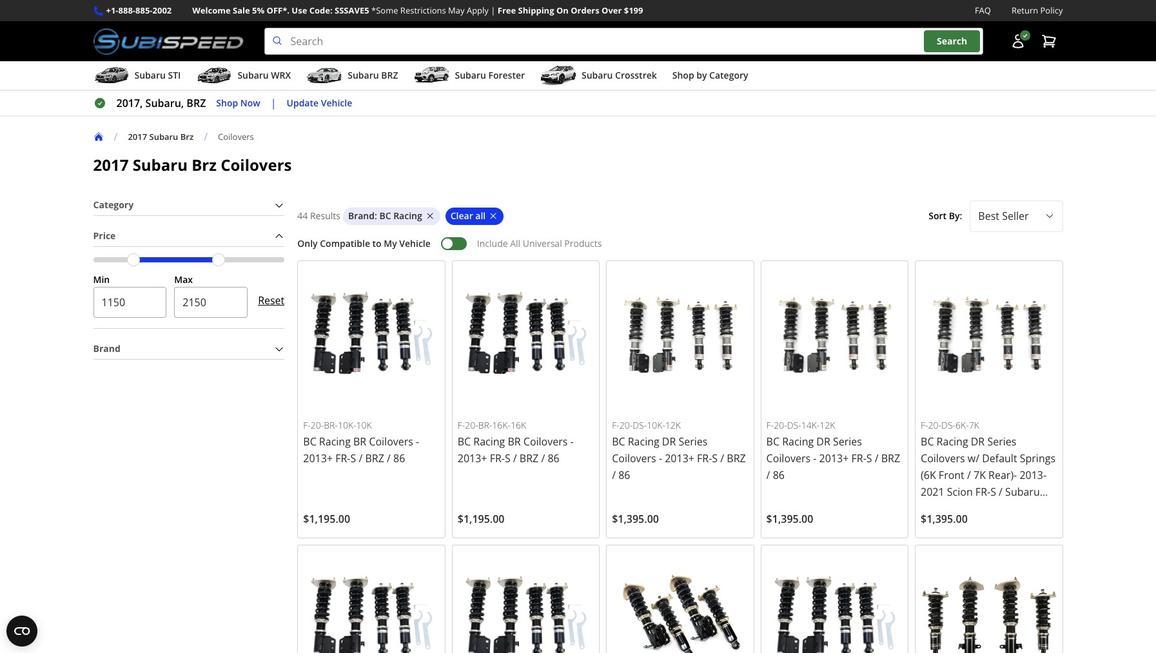 Task type: locate. For each thing, give the bounding box(es) containing it.
1 horizontal spatial ds-
[[788, 419, 802, 432]]

1 br from the left
[[354, 435, 367, 449]]

3 dr from the left
[[971, 435, 985, 449]]

12k
[[666, 419, 681, 432], [820, 419, 836, 432]]

1 horizontal spatial 12k
[[820, 419, 836, 432]]

bc racing dr series coilovers - 2013+ fr-s / brz / 86 down f-20-ds-10k-12k
[[612, 435, 746, 483]]

1 series from the left
[[679, 435, 708, 449]]

coilovers down f-20-ds-14k-12k
[[767, 452, 811, 466]]

0 vertical spatial brand
[[348, 210, 375, 222]]

w/
[[968, 452, 980, 466]]

1 vertical spatial brz
[[192, 154, 217, 176]]

2 $1,395.00 from the left
[[767, 512, 814, 526]]

sssave5
[[335, 5, 369, 16]]

coilovers up 'front'
[[921, 452, 966, 466]]

1 horizontal spatial brand
[[348, 210, 375, 222]]

$1,395.00
[[612, 512, 659, 526], [767, 512, 814, 526], [921, 512, 968, 526]]

1 20- from the left
[[311, 419, 324, 432]]

2 $1,195.00 from the left
[[458, 512, 505, 526]]

a subaru wrx thumbnail image image
[[196, 66, 233, 85]]

1 horizontal spatial br
[[508, 435, 521, 449]]

subaru
[[149, 131, 178, 142], [133, 154, 188, 176]]

racing down f-20-ds-6k-7k
[[937, 435, 969, 449]]

bc
[[380, 210, 391, 222], [303, 435, 317, 449], [458, 435, 471, 449], [612, 435, 626, 449], [767, 435, 780, 449], [921, 435, 934, 449]]

bc racing br coilovers - 2013+ fr-s / brz / 86 down 16k
[[458, 435, 574, 466]]

br- for 10k-
[[324, 419, 338, 432]]

category button
[[93, 196, 285, 215]]

0 horizontal spatial br-
[[324, 419, 338, 432]]

bc racing dr series coilovers - 2013+ fr-s / brz / 86 for f-20-ds-14k-12k
[[767, 435, 901, 483]]

compatible
[[320, 237, 370, 250]]

44
[[298, 210, 308, 222]]

*some
[[372, 5, 398, 16]]

86
[[394, 452, 405, 466], [548, 452, 560, 466], [619, 468, 631, 483], [773, 468, 785, 483], [985, 502, 997, 516]]

2 horizontal spatial $1,395.00
[[921, 512, 968, 526]]

1 $1,395.00 from the left
[[612, 512, 659, 526]]

2 bc racing dr series coilovers - 2013+ fr-s / brz / 86 image from the left
[[767, 266, 903, 403]]

2 series from the left
[[834, 435, 863, 449]]

1 br- from the left
[[324, 419, 338, 432]]

fr-
[[336, 452, 351, 466], [490, 452, 505, 466], [697, 452, 712, 466], [852, 452, 867, 466], [976, 485, 991, 499]]

2 horizontal spatial ds-
[[942, 419, 956, 432]]

bc for f-20-ds-10k-12k
[[612, 435, 626, 449]]

Max text field
[[174, 287, 248, 318]]

maximum slider
[[212, 253, 225, 266]]

shop left by
[[673, 69, 695, 81]]

2 10k- from the left
[[647, 419, 666, 432]]

1 horizontal spatial $1,195.00
[[458, 512, 505, 526]]

(6k
[[921, 468, 937, 483]]

20- for f-20-ds-10k-12k
[[620, 419, 633, 432]]

s
[[351, 452, 356, 466], [505, 452, 511, 466], [712, 452, 718, 466], [867, 452, 873, 466], [991, 485, 997, 499]]

fr- inside bc racing dr series coilovers w/ default springs (6k front / 7k rear)- 2013- 2021 scion fr-s / subaru brz / toyota 86
[[976, 485, 991, 499]]

vehicle
[[321, 97, 352, 109], [400, 237, 431, 250]]

0 horizontal spatial vehicle
[[321, 97, 352, 109]]

2021
[[921, 485, 945, 499]]

br- for 16k-
[[479, 419, 493, 432]]

rear)-
[[989, 468, 1018, 483]]

0 horizontal spatial $1,195.00
[[303, 512, 350, 526]]

brand inside brand dropdown button
[[93, 343, 121, 355]]

subaru left sti
[[135, 69, 166, 81]]

0 horizontal spatial shop
[[216, 97, 238, 109]]

10k-
[[338, 419, 356, 432], [647, 419, 666, 432]]

1 horizontal spatial shop
[[673, 69, 695, 81]]

0 horizontal spatial $1,395.00
[[612, 512, 659, 526]]

0 vertical spatial 2017
[[128, 131, 147, 142]]

2017 down home image
[[93, 154, 129, 176]]

1 ds- from the left
[[633, 419, 647, 432]]

by:
[[950, 210, 963, 222]]

0 horizontal spatial series
[[679, 435, 708, 449]]

bc down f-20-ds-10k-12k
[[612, 435, 626, 449]]

*some restrictions may apply | free shipping on orders over $199
[[372, 5, 644, 16]]

1 bc racing dr series coilovers - 2013+ fr-s / brz / 86 from the left
[[612, 435, 746, 483]]

$1,195.00
[[303, 512, 350, 526], [458, 512, 505, 526]]

faq
[[975, 5, 992, 16]]

bc down f-20-ds-6k-7k
[[921, 435, 934, 449]]

open widget image
[[6, 616, 37, 647]]

2 br from the left
[[508, 435, 521, 449]]

brz up 2017 subaru brz coilovers
[[180, 131, 194, 142]]

20-
[[311, 419, 324, 432], [465, 419, 479, 432], [620, 419, 633, 432], [774, 419, 788, 432], [929, 419, 942, 432]]

return policy
[[1012, 5, 1064, 16]]

0 horizontal spatial 10k-
[[338, 419, 356, 432]]

dr down 14k-
[[817, 435, 831, 449]]

racing for f-20-br-16k-16k
[[474, 435, 505, 449]]

0 horizontal spatial bc racing br coilovers - 2013+ fr-s / brz / 86
[[303, 435, 419, 466]]

2017 for 2017 subaru brz
[[128, 131, 147, 142]]

brz inside dropdown button
[[381, 69, 398, 81]]

racing down f-20-br-16k-16k
[[474, 435, 505, 449]]

1 horizontal spatial 10k-
[[647, 419, 666, 432]]

3 series from the left
[[988, 435, 1017, 449]]

shop for shop by category
[[673, 69, 695, 81]]

subaru crosstrek
[[582, 69, 657, 81]]

coilovers down coilovers link
[[221, 154, 292, 176]]

0 horizontal spatial ds-
[[633, 419, 647, 432]]

3 $1,395.00 from the left
[[921, 512, 968, 526]]

2013+ down f-20-br-10k-10k
[[303, 452, 333, 466]]

5 f- from the left
[[921, 419, 929, 432]]

subaru wrx
[[238, 69, 291, 81]]

br- left 10k
[[324, 419, 338, 432]]

0 vertical spatial vehicle
[[321, 97, 352, 109]]

bc racing br coilovers 8k/9k swift springs - 2013+ fr-s / brz / 86 image
[[767, 551, 903, 654]]

bc racing dr series coilovers w/ default springs (6k front / 7k rear)- 2013- 2021 scion fr-s / subaru brz / toyota 86
[[921, 435, 1056, 516]]

dr up w/
[[971, 435, 985, 449]]

+1-888-885-2002
[[106, 5, 172, 16]]

max
[[174, 273, 193, 286]]

2 br- from the left
[[479, 419, 493, 432]]

0 vertical spatial subaru
[[149, 131, 178, 142]]

bc racing br coilovers - 2013+ fr-s / brz / 86 down 10k
[[303, 435, 419, 466]]

dr inside bc racing dr series coilovers w/ default springs (6k front / 7k rear)- 2013- 2021 scion fr-s / subaru brz / toyota 86
[[971, 435, 985, 449]]

faq link
[[975, 4, 992, 18]]

brz up category dropdown button
[[192, 154, 217, 176]]

bc down f-20-ds-14k-12k
[[767, 435, 780, 449]]

0 horizontal spatial bc racing dr series coilovers - 2013+ fr-s / brz / 86 image
[[612, 266, 749, 403]]

racing
[[394, 210, 422, 222], [319, 435, 351, 449], [474, 435, 505, 449], [628, 435, 660, 449], [783, 435, 814, 449], [937, 435, 969, 449]]

1 horizontal spatial |
[[491, 5, 496, 16]]

coilovers down 10k
[[369, 435, 413, 449]]

1 vertical spatial 7k
[[974, 468, 986, 483]]

bc racing dr series coilovers - 2013+ fr-s / brz / 86 image
[[612, 266, 749, 403], [767, 266, 903, 403]]

2 bc racing br coilovers - 2013+ fr-s / brz / 86 image from the left
[[458, 266, 594, 403]]

4 f- from the left
[[767, 419, 774, 432]]

1 horizontal spatial br-
[[479, 419, 493, 432]]

springs
[[1020, 452, 1056, 466]]

1 vertical spatial |
[[271, 96, 276, 110]]

2 20- from the left
[[465, 419, 479, 432]]

shop by category button
[[673, 64, 749, 90]]

2017 subaru brz coilovers
[[93, 154, 292, 176]]

1 horizontal spatial $1,395.00
[[767, 512, 814, 526]]

subaru for subaru wrx
[[238, 69, 269, 81]]

shop inside shop now link
[[216, 97, 238, 109]]

2013+ down 14k-
[[820, 452, 849, 466]]

racing down f-20-ds-14k-12k
[[783, 435, 814, 449]]

0 horizontal spatial 12k
[[666, 419, 681, 432]]

bc racing br coilovers - 2013+ fr-s / brz / 86 for 10k
[[303, 435, 419, 466]]

16k
[[511, 419, 527, 432]]

subaru left crosstrek
[[582, 69, 613, 81]]

bc racing dr series coilovers - 2013+ fr-s / brz / 86 for f-20-ds-10k-12k
[[612, 435, 746, 483]]

off*.
[[267, 5, 290, 16]]

4 20- from the left
[[774, 419, 788, 432]]

1 horizontal spatial bc racing dr series coilovers - 2013+ fr-s / brz / 86
[[767, 435, 901, 483]]

7k
[[969, 419, 980, 432], [974, 468, 986, 483]]

br down 16k
[[508, 435, 521, 449]]

0 horizontal spatial brand
[[93, 343, 121, 355]]

dr
[[662, 435, 676, 449], [817, 435, 831, 449], [971, 435, 985, 449]]

1 12k from the left
[[666, 419, 681, 432]]

2 horizontal spatial series
[[988, 435, 1017, 449]]

1 vertical spatial subaru
[[133, 154, 188, 176]]

1 horizontal spatial series
[[834, 435, 863, 449]]

| left free
[[491, 5, 496, 16]]

2 f- from the left
[[458, 419, 465, 432]]

f-
[[303, 419, 311, 432], [458, 419, 465, 432], [612, 419, 620, 432], [767, 419, 774, 432], [921, 419, 929, 432]]

racing down f-20-ds-10k-12k
[[628, 435, 660, 449]]

1 bc racing dr series coilovers - 2013+ fr-s / brz / 86 image from the left
[[612, 266, 749, 403]]

brand up only compatible to my vehicle
[[348, 210, 375, 222]]

1 10k- from the left
[[338, 419, 356, 432]]

f-20-ds-14k-12k
[[767, 419, 836, 432]]

series
[[679, 435, 708, 449], [834, 435, 863, 449], [988, 435, 1017, 449]]

brand
[[348, 210, 375, 222], [93, 343, 121, 355]]

0 horizontal spatial br
[[354, 435, 367, 449]]

code:
[[309, 5, 333, 16]]

2 2013+ from the left
[[458, 452, 487, 466]]

7k up w/
[[969, 419, 980, 432]]

2 12k from the left
[[820, 419, 836, 432]]

br down 10k
[[354, 435, 367, 449]]

2 dr from the left
[[817, 435, 831, 449]]

racing down f-20-br-10k-10k
[[319, 435, 351, 449]]

policy
[[1041, 5, 1064, 16]]

1 vertical spatial 2017
[[93, 154, 129, 176]]

subaru right a subaru brz thumbnail image
[[348, 69, 379, 81]]

f- for f-20-ds-6k-7k
[[921, 419, 929, 432]]

category
[[710, 69, 749, 81]]

2002
[[153, 5, 172, 16]]

shop for shop now
[[216, 97, 238, 109]]

subaru for subaru crosstrek
[[582, 69, 613, 81]]

coilovers inside bc racing dr series coilovers w/ default springs (6k front / 7k rear)- 2013- 2021 scion fr-s / subaru brz / toyota 86
[[921, 452, 966, 466]]

subaru up now
[[238, 69, 269, 81]]

to
[[373, 237, 382, 250]]

3 20- from the left
[[620, 419, 633, 432]]

bc down f-20-br-16k-16k
[[458, 435, 471, 449]]

subaru down the "subaru,"
[[149, 131, 178, 142]]

subaru sti
[[135, 69, 181, 81]]

search button
[[925, 31, 981, 52]]

1 bc racing br coilovers - 2013+ fr-s / brz / 86 image from the left
[[303, 266, 440, 403]]

3 2013+ from the left
[[665, 452, 695, 466]]

2 horizontal spatial dr
[[971, 435, 985, 449]]

2 bc racing dr series coilovers - 2013+ fr-s / brz / 86 from the left
[[767, 435, 901, 483]]

bc racing br coilovers - 2013+ fr-s / brz / 86
[[303, 435, 419, 466], [458, 435, 574, 466]]

bc racing dr series coilovers - 2013+ fr-s / brz / 86 down 14k-
[[767, 435, 901, 483]]

$199
[[624, 5, 644, 16]]

brand down the min text field
[[93, 343, 121, 355]]

brand for brand
[[93, 343, 121, 355]]

scion
[[948, 485, 973, 499]]

series down f-20-ds-10k-12k
[[679, 435, 708, 449]]

f- for f-20-br-16k-16k
[[458, 419, 465, 432]]

shop left now
[[216, 97, 238, 109]]

1 horizontal spatial bc racing br coilovers - 2013+ fr-s / brz / 86 image
[[458, 266, 594, 403]]

2017 down 2017,
[[128, 131, 147, 142]]

br-
[[324, 419, 338, 432], [479, 419, 493, 432]]

series up default
[[988, 435, 1017, 449]]

subaru down 2017 subaru brz
[[133, 154, 188, 176]]

bc for f-20-br-10k-10k
[[303, 435, 317, 449]]

2017 subaru brz link down the "subaru,"
[[128, 131, 204, 142]]

bc racing dr series coilovers - 2013+ fr-s / brz / 86
[[612, 435, 746, 483], [767, 435, 901, 483]]

0 vertical spatial brz
[[180, 131, 194, 142]]

1 f- from the left
[[303, 419, 311, 432]]

1 2013+ from the left
[[303, 452, 333, 466]]

10k- for dr
[[647, 419, 666, 432]]

1 horizontal spatial bc racing dr series coilovers - 2013+ fr-s / brz / 86 image
[[767, 266, 903, 403]]

12k for 10k-
[[666, 419, 681, 432]]

| right now
[[271, 96, 276, 110]]

subaru crosstrek button
[[541, 64, 657, 90]]

br
[[354, 435, 367, 449], [508, 435, 521, 449]]

0 vertical spatial shop
[[673, 69, 695, 81]]

subaru down 2013-
[[1006, 485, 1040, 499]]

subaru forester button
[[414, 64, 525, 90]]

now
[[241, 97, 260, 109]]

series down f-20-ds-14k-12k
[[834, 435, 863, 449]]

br- left 16k
[[479, 419, 493, 432]]

series for f-20-ds-6k-7k
[[988, 435, 1017, 449]]

0 horizontal spatial bc racing br coilovers - 2013+ fr-s / brz / 86 image
[[303, 266, 440, 403]]

2 ds- from the left
[[788, 419, 802, 432]]

Select... button
[[971, 201, 1064, 232]]

3 ds- from the left
[[942, 419, 956, 432]]

20- for f-20-ds-14k-12k
[[774, 419, 788, 432]]

welcome sale 5% off*. use code: sssave5
[[192, 5, 369, 16]]

subaru left forester
[[455, 69, 486, 81]]

1 vertical spatial shop
[[216, 97, 238, 109]]

1 vertical spatial brand
[[93, 343, 121, 355]]

bc down f-20-br-10k-10k
[[303, 435, 317, 449]]

bc racing br coilovers w/ swift springs extreme low (16k front / 16k rear) - 2013-2021 scion fr-s / subaru brz / toyota 86 image
[[921, 551, 1058, 654]]

racing inside bc racing dr series coilovers w/ default springs (6k front / 7k rear)- 2013- 2021 scion fr-s / subaru brz / toyota 86
[[937, 435, 969, 449]]

1 horizontal spatial dr
[[817, 435, 831, 449]]

Min text field
[[93, 287, 167, 318]]

subaru for 2017 subaru brz coilovers
[[133, 154, 188, 176]]

2017
[[128, 131, 147, 142], [93, 154, 129, 176]]

885-
[[136, 5, 153, 16]]

3 f- from the left
[[612, 419, 620, 432]]

dr down f-20-ds-10k-12k
[[662, 435, 676, 449]]

select... image
[[1045, 211, 1055, 221]]

subaru for subaru sti
[[135, 69, 166, 81]]

7k down w/
[[974, 468, 986, 483]]

-
[[416, 435, 419, 449], [571, 435, 574, 449], [659, 452, 663, 466], [814, 452, 817, 466]]

by
[[697, 69, 707, 81]]

vehicle down a subaru brz thumbnail image
[[321, 97, 352, 109]]

1 dr from the left
[[662, 435, 676, 449]]

over
[[602, 5, 622, 16]]

a subaru crosstrek thumbnail image image
[[541, 66, 577, 85]]

0 horizontal spatial dr
[[662, 435, 676, 449]]

1 horizontal spatial bc racing br coilovers - 2013+ fr-s / brz / 86
[[458, 435, 574, 466]]

2 bc racing br coilovers - 2013+ fr-s / brz / 86 from the left
[[458, 435, 574, 466]]

bc inside bc racing dr series coilovers w/ default springs (6k front / 7k rear)- 2013- 2021 scion fr-s / subaru brz / toyota 86
[[921, 435, 934, 449]]

bc racing br coilovers - 2013+ fr-s / brz / 86 image
[[303, 266, 440, 403], [458, 266, 594, 403]]

1 $1,195.00 from the left
[[303, 512, 350, 526]]

shop inside shop by category dropdown button
[[673, 69, 695, 81]]

1 bc racing br coilovers - 2013+ fr-s / brz / 86 from the left
[[303, 435, 419, 466]]

vehicle right my
[[400, 237, 431, 250]]

home image
[[93, 132, 104, 142]]

5 20- from the left
[[929, 419, 942, 432]]

6k-
[[956, 419, 970, 432]]

br for 16k-
[[508, 435, 521, 449]]

racing right ":"
[[394, 210, 422, 222]]

coilovers
[[218, 131, 254, 142], [221, 154, 292, 176], [369, 435, 413, 449], [524, 435, 568, 449], [612, 452, 657, 466], [767, 452, 811, 466], [921, 452, 966, 466]]

1 horizontal spatial vehicle
[[400, 237, 431, 250]]

brz
[[180, 131, 194, 142], [192, 154, 217, 176]]

0 horizontal spatial bc racing dr series coilovers - 2013+ fr-s / brz / 86
[[612, 435, 746, 483]]

min
[[93, 273, 110, 286]]

2013+ down f-20-ds-10k-12k
[[665, 452, 695, 466]]

series inside bc racing dr series coilovers w/ default springs (6k front / 7k rear)- 2013- 2021 scion fr-s / subaru brz / toyota 86
[[988, 435, 1017, 449]]

2013+ down f-20-br-16k-16k
[[458, 452, 487, 466]]



Task type: describe. For each thing, give the bounding box(es) containing it.
products
[[565, 237, 602, 250]]

$1,395.00 for 10k-
[[612, 512, 659, 526]]

ds- for 10k-
[[633, 419, 647, 432]]

on
[[557, 5, 569, 16]]

subaru brz button
[[307, 64, 398, 90]]

f-20-ds-6k-7k
[[921, 419, 980, 432]]

reset button
[[258, 286, 285, 317]]

series for f-20-ds-10k-12k
[[679, 435, 708, 449]]

2017 subaru brz link down 2017, subaru, brz
[[128, 131, 194, 142]]

0 horizontal spatial |
[[271, 96, 276, 110]]

2017 subaru brz
[[128, 131, 194, 142]]

bc racing br coilovers - 2013+ fr-s / brz / 86 for 16k
[[458, 435, 574, 466]]

bc for f-20-br-16k-16k
[[458, 435, 471, 449]]

dr for 6k-
[[971, 435, 985, 449]]

f-20-br-10k-10k
[[303, 419, 372, 432]]

20- for f-20-br-10k-10k
[[311, 419, 324, 432]]

dr for 14k-
[[817, 435, 831, 449]]

$1,195.00 for 16k-
[[458, 512, 505, 526]]

bc racing dr series coilovers - 2013+ fr-s / brz / 86 image for f-20-ds-14k-12k
[[767, 266, 903, 403]]

subaru brz
[[348, 69, 398, 81]]

s inside bc racing dr series coilovers w/ default springs (6k front / 7k rear)- 2013- 2021 scion fr-s / subaru brz / toyota 86
[[991, 485, 997, 499]]

racing for f-20-br-10k-10k
[[319, 435, 351, 449]]

bc racing br coilovers - 2013+ fr-s / brz / 86 image for 10k
[[303, 266, 440, 403]]

only compatible to my vehicle
[[298, 237, 431, 250]]

price
[[93, 230, 116, 242]]

1 vertical spatial vehicle
[[400, 237, 431, 250]]

bc racing br coilovers - 2013+ ft86 swift springs 6k-7k image
[[458, 551, 594, 654]]

racing for f-20-ds-14k-12k
[[783, 435, 814, 449]]

brz for 2017 subaru brz coilovers
[[192, 154, 217, 176]]

$1,195.00 for 10k-
[[303, 512, 350, 526]]

2017, subaru, brz
[[116, 96, 206, 110]]

series for f-20-ds-14k-12k
[[834, 435, 863, 449]]

crosstrek
[[615, 69, 657, 81]]

subaru sti button
[[93, 64, 181, 90]]

coilovers link
[[218, 131, 264, 142]]

may
[[448, 5, 465, 16]]

ds- for 14k-
[[788, 419, 802, 432]]

a subaru sti thumbnail image image
[[93, 66, 129, 85]]

shop now link
[[216, 96, 260, 111]]

sort
[[929, 210, 947, 222]]

sort by:
[[929, 210, 963, 222]]

86 inside bc racing dr series coilovers w/ default springs (6k front / 7k rear)- 2013- 2021 scion fr-s / subaru brz / toyota 86
[[985, 502, 997, 516]]

toyota
[[949, 502, 982, 516]]

+1-
[[106, 5, 118, 16]]

racing for f-20-ds-10k-12k
[[628, 435, 660, 449]]

f- for f-20-br-10k-10k
[[303, 419, 311, 432]]

0 vertical spatial 7k
[[969, 419, 980, 432]]

bc racing br coilovers - 2013+ fr-s / brz / 86 image for 16k
[[458, 266, 594, 403]]

2013-
[[1020, 468, 1047, 483]]

free
[[498, 5, 516, 16]]

16k-
[[492, 419, 511, 432]]

shipping
[[518, 5, 555, 16]]

orders
[[571, 5, 600, 16]]

4 2013+ from the left
[[820, 452, 849, 466]]

subaru for 2017 subaru brz
[[149, 131, 178, 142]]

search
[[937, 35, 968, 47]]

use
[[292, 5, 307, 16]]

ds- for 6k-
[[942, 419, 956, 432]]

brand for brand : bc racing
[[348, 210, 375, 222]]

all
[[510, 237, 521, 250]]

bc racing dr series coilovers w/ default springs (6k front / 7k rear)- 2013-2021 scion fr-s / subaru brz / toyota 86 image
[[921, 266, 1058, 403]]

forester
[[489, 69, 525, 81]]

reset
[[258, 294, 285, 308]]

clear
[[451, 210, 473, 222]]

br for 10k-
[[354, 435, 367, 449]]

racing for f-20-ds-6k-7k
[[937, 435, 969, 449]]

f-20-ds-10k-12k
[[612, 419, 681, 432]]

shop by category
[[673, 69, 749, 81]]

f-20-br-16k-16k
[[458, 419, 527, 432]]

category
[[93, 199, 134, 211]]

f- for f-20-ds-14k-12k
[[767, 419, 774, 432]]

bc for f-20-ds-6k-7k
[[921, 435, 934, 449]]

update vehicle button
[[287, 96, 352, 111]]

subaru inside bc racing dr series coilovers w/ default springs (6k front / 7k rear)- 2013- 2021 scion fr-s / subaru brz / toyota 86
[[1006, 485, 1040, 499]]

5%
[[252, 5, 265, 16]]

my
[[384, 237, 397, 250]]

apply
[[467, 5, 489, 16]]

2017 for 2017 subaru brz coilovers
[[93, 154, 129, 176]]

subaru for subaru forester
[[455, 69, 486, 81]]

subaru,
[[146, 96, 184, 110]]

+1-888-885-2002 link
[[106, 4, 172, 18]]

vehicle inside "button"
[[321, 97, 352, 109]]

coilovers down shop now link
[[218, 131, 254, 142]]

a subaru brz thumbnail image image
[[307, 66, 343, 85]]

include
[[477, 237, 508, 250]]

return policy link
[[1012, 4, 1064, 18]]

include all universal products
[[477, 237, 602, 250]]

7k inside bc racing dr series coilovers w/ default springs (6k front / 7k rear)- 2013- 2021 scion fr-s / subaru brz / toyota 86
[[974, 468, 986, 483]]

brand button
[[93, 340, 285, 359]]

0 vertical spatial |
[[491, 5, 496, 16]]

clear all
[[451, 210, 486, 222]]

$1,395.00 for 6k-
[[921, 512, 968, 526]]

shop now
[[216, 97, 260, 109]]

sale
[[233, 5, 250, 16]]

bc racing br coilovers - 2013+ ft86 swift springs 10k-8k image
[[303, 551, 440, 654]]

12k for 14k-
[[820, 419, 836, 432]]

bc right ":"
[[380, 210, 391, 222]]

10k
[[356, 419, 372, 432]]

return
[[1012, 5, 1039, 16]]

update vehicle
[[287, 97, 352, 109]]

brz inside bc racing dr series coilovers w/ default springs (6k front / 7k rear)- 2013- 2021 scion fr-s / subaru brz / toyota 86
[[921, 502, 940, 516]]

:
[[375, 210, 377, 222]]

20- for f-20-br-16k-16k
[[465, 419, 479, 432]]

f- for f-20-ds-10k-12k
[[612, 419, 620, 432]]

44 results
[[298, 210, 341, 222]]

search input field
[[264, 28, 984, 55]]

10k- for br
[[338, 419, 356, 432]]

only
[[298, 237, 318, 250]]

coilovers down f-20-ds-10k-12k
[[612, 452, 657, 466]]

coilovers down 16k
[[524, 435, 568, 449]]

wrx
[[271, 69, 291, 81]]

front
[[939, 468, 965, 483]]

price button
[[93, 226, 285, 246]]

restrictions
[[401, 5, 446, 16]]

brand : bc racing
[[348, 210, 422, 222]]

minimum slider
[[127, 253, 140, 266]]

subaru for subaru brz
[[348, 69, 379, 81]]

a subaru forester thumbnail image image
[[414, 66, 450, 85]]

14k-
[[802, 419, 820, 432]]

dr for 10k-
[[662, 435, 676, 449]]

bc for f-20-ds-14k-12k
[[767, 435, 780, 449]]

subaru forester
[[455, 69, 525, 81]]

update
[[287, 97, 319, 109]]

welcome
[[192, 5, 231, 16]]

button image
[[1011, 34, 1026, 49]]

subispeed logo image
[[93, 28, 244, 55]]

bc racing br coilovers (extreme low) - 2013+ fr-s / brz / 86 image
[[612, 551, 749, 654]]

2017,
[[116, 96, 143, 110]]

20- for f-20-ds-6k-7k
[[929, 419, 942, 432]]

888-
[[118, 5, 136, 16]]

brz for 2017 subaru brz
[[180, 131, 194, 142]]

$1,395.00 for 14k-
[[767, 512, 814, 526]]

bc racing dr series coilovers - 2013+ fr-s / brz / 86 image for f-20-ds-10k-12k
[[612, 266, 749, 403]]

results
[[310, 210, 341, 222]]

default
[[983, 452, 1018, 466]]

subaru wrx button
[[196, 64, 291, 90]]



Task type: vqa. For each thing, say whether or not it's contained in the screenshot.


